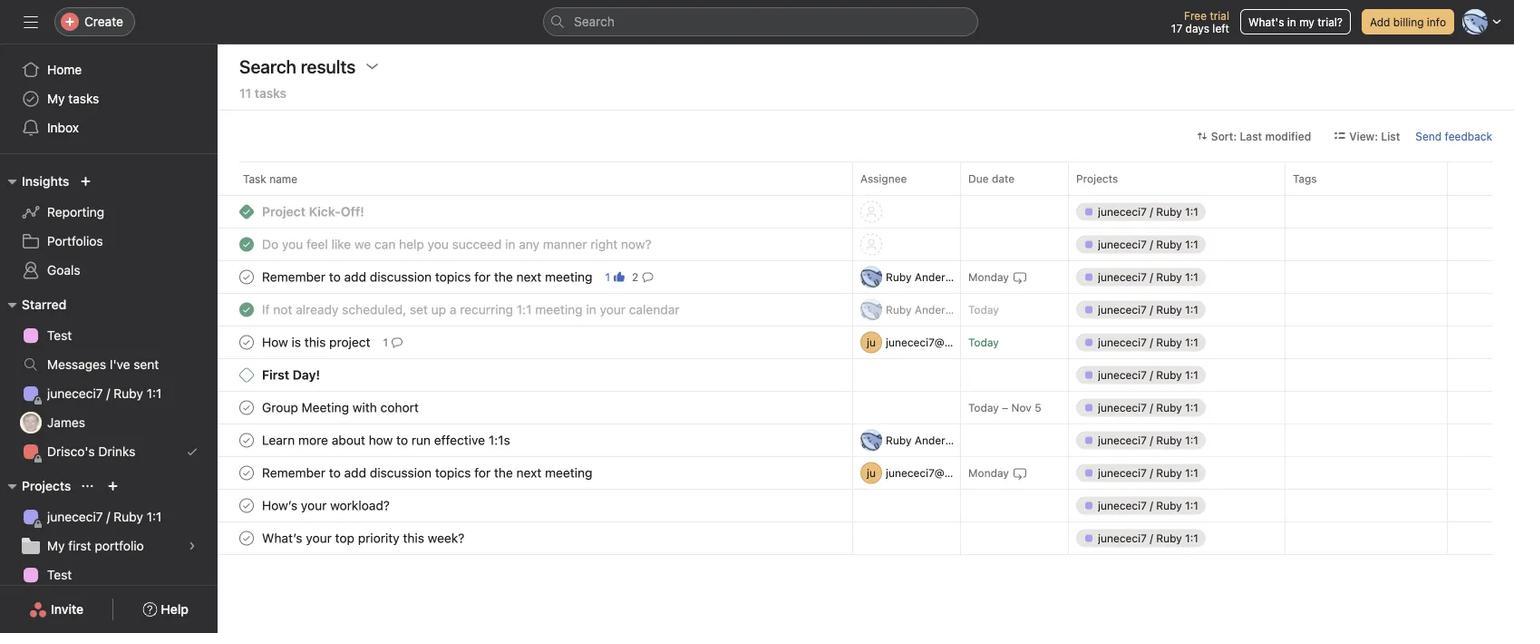 Task type: vqa. For each thing, say whether or not it's contained in the screenshot.
top repeats image
yes



Task type: describe. For each thing, give the bounding box(es) containing it.
tags for if not already scheduled, set up a recurring 1:1 meeting in your calendar cell
[[1285, 293, 1448, 326]]

tags for remember to add discussion topics for the next meeting cell for junececi7@gmail.com
[[1285, 456, 1448, 490]]

today – nov 5
[[969, 401, 1042, 414]]

tags for how is this project cell
[[1285, 326, 1448, 359]]

project kick-off! cell
[[218, 195, 853, 229]]

monday for ruby anderson
[[969, 271, 1009, 283]]

1 inside how is this project cell
[[383, 336, 388, 349]]

2
[[632, 271, 639, 283]]

Do you feel like we can help you succeed in any manner right now? text field
[[258, 235, 657, 253]]

if not already scheduled, set up a recurring 1:1 meeting in your calendar cell
[[218, 293, 853, 326]]

info
[[1427, 15, 1446, 28]]

sort: last modified button
[[1189, 123, 1320, 149]]

Project Kick-Off! text field
[[258, 203, 370, 221]]

in
[[1288, 15, 1297, 28]]

my tasks
[[47, 91, 99, 106]]

view:
[[1350, 130, 1378, 142]]

tree grid containing 1
[[218, 195, 1515, 555]]

completed image for if not already scheduled, set up a recurring 1:1 meeting in your calendar text field
[[236, 299, 258, 321]]

test inside starred element
[[47, 328, 72, 343]]

drisco's drinks link
[[11, 437, 207, 466]]

repeats image
[[1013, 466, 1027, 480]]

first day! cell
[[218, 358, 853, 392]]

test link inside starred element
[[11, 321, 207, 350]]

send
[[1416, 130, 1442, 142]]

reporting link
[[11, 198, 207, 227]]

portfolio
[[95, 538, 144, 553]]

left
[[1213, 22, 1230, 34]]

tags for learn more about how to run effective 1:1s cell
[[1285, 424, 1448, 457]]

2 button
[[628, 268, 657, 286]]

james
[[47, 415, 85, 430]]

insights element
[[0, 165, 218, 288]]

–
[[1002, 401, 1009, 414]]

due date
[[969, 172, 1015, 185]]

completed image for ra
[[236, 266, 258, 288]]

trial?
[[1318, 15, 1343, 28]]

starred
[[22, 297, 67, 312]]

portfolios
[[47, 234, 103, 248]]

1 inside remember to add discussion topics for the next meeting "cell"
[[605, 271, 610, 283]]

junececi7 for 1st junececi7 / ruby 1:1 link
[[47, 386, 103, 401]]

test link inside projects element
[[11, 560, 207, 589]]

free
[[1184, 9, 1207, 22]]

tags for first day! cell
[[1285, 358, 1448, 392]]

Completed milestone checkbox
[[239, 205, 254, 219]]

free trial 17 days left
[[1172, 9, 1230, 34]]

task name
[[243, 172, 298, 185]]

due
[[969, 172, 989, 185]]

junececi7 / ruby 1:1 for second junececi7 / ruby 1:1 link
[[47, 509, 162, 524]]

completed checkbox inside how is this project cell
[[236, 331, 258, 353]]

Remember to add discussion topics for the next meeting text field
[[258, 268, 598, 286]]

my
[[1300, 15, 1315, 28]]

completed checkbox for today
[[236, 397, 258, 419]]

ruby for "learn more about how to run effective 1:1s" cell
[[886, 434, 912, 447]]

date
[[992, 172, 1015, 185]]

1 button inside how is this project cell
[[380, 333, 406, 351]]

anderson for if not already scheduled, set up a recurring 1:1 meeting in your calendar cell
[[915, 303, 964, 316]]

what's your top priority this week? cell
[[218, 521, 853, 555]]

sort:
[[1211, 130, 1237, 142]]

Remember to add discussion topics for the next meeting text field
[[258, 464, 598, 482]]

messages i've sent
[[47, 357, 159, 372]]

group meeting with cohort cell
[[218, 391, 853, 424]]

completed image for learn more about how to run effective 1:1s text box
[[236, 429, 258, 451]]

ruby for remember to add discussion topics for the next meeting "cell" containing 1
[[886, 271, 912, 283]]

anderson for remember to add discussion topics for the next meeting "cell" containing 1
[[915, 271, 964, 283]]

1 button inside remember to add discussion topics for the next meeting "cell"
[[602, 268, 628, 286]]

completed checkbox for remember to add discussion topics for the next meeting text box
[[236, 266, 258, 288]]

tags
[[1293, 172, 1317, 185]]

global element
[[0, 44, 218, 153]]

completed image for group meeting with cohort text field
[[236, 397, 258, 419]]

what's in my trial?
[[1249, 15, 1343, 28]]

learn more about how to run effective 1:1s cell
[[218, 424, 853, 457]]

ruby inside starred element
[[114, 386, 143, 401]]

What's your top priority this week? text field
[[258, 529, 470, 547]]

how's your workload? cell
[[218, 489, 853, 522]]

billing
[[1394, 15, 1424, 28]]

11 tasks button
[[239, 86, 287, 110]]

completed checkbox for if not already scheduled, set up a recurring 1:1 meeting in your calendar text field
[[236, 299, 258, 321]]

reporting
[[47, 205, 104, 219]]

view: list button
[[1327, 123, 1409, 149]]

17
[[1172, 22, 1183, 34]]

assignee
[[861, 172, 907, 185]]

completed checkbox for 'how's your workload?' text box
[[236, 495, 258, 516]]

add billing info
[[1370, 15, 1446, 28]]

ruby anderson for remember to add discussion topics for the next meeting "cell" containing 1
[[886, 271, 964, 283]]

junececi7 for second junececi7 / ruby 1:1 link
[[47, 509, 103, 524]]

messages
[[47, 357, 106, 372]]

completed checkbox for do you feel like we can help you succeed in any manner right now? text field at the top left of page
[[236, 234, 258, 255]]

inbox
[[47, 120, 79, 135]]

inbox link
[[11, 113, 207, 142]]

completed milestone image for completed milestone checkbox
[[239, 205, 254, 219]]

starred button
[[0, 294, 67, 316]]

Completed milestone checkbox
[[239, 368, 254, 382]]

tags for group meeting with cohort cell
[[1285, 391, 1448, 424]]

row containing ju
[[218, 456, 1515, 490]]

tags for do you feel like we can help you succeed in any manner right now? cell
[[1285, 228, 1448, 261]]

completed image for 'how's your workload?' text box
[[236, 495, 258, 516]]

If not already scheduled, set up a recurring 1:1 meeting in your calendar text field
[[258, 301, 685, 319]]

messages i've sent link
[[11, 350, 207, 379]]

days
[[1186, 22, 1210, 34]]

my tasks link
[[11, 84, 207, 113]]

see details, my first portfolio image
[[187, 541, 198, 551]]

actions image
[[365, 59, 379, 73]]

search
[[574, 14, 615, 29]]

search button
[[543, 7, 979, 36]]

hide sidebar image
[[24, 15, 38, 29]]

junececi7 / ruby 1:1 for 1st junececi7 / ruby 1:1 link
[[47, 386, 162, 401]]

ruby inside projects element
[[114, 509, 143, 524]]

ruby anderson for if not already scheduled, set up a recurring 1:1 meeting in your calendar cell
[[886, 303, 964, 316]]

projects column header
[[1068, 161, 1291, 195]]

home link
[[11, 55, 207, 84]]

do you feel like we can help you succeed in any manner right now? cell
[[218, 228, 853, 261]]



Task type: locate. For each thing, give the bounding box(es) containing it.
what's in my trial? button
[[1241, 9, 1351, 34]]

drinks
[[98, 444, 135, 459]]

today for junececi7@gmail.com
[[969, 336, 999, 349]]

1 vertical spatial junececi7 / ruby 1:1
[[47, 509, 162, 524]]

ruby for if not already scheduled, set up a recurring 1:1 meeting in your calendar cell
[[886, 303, 912, 316]]

sent
[[134, 357, 159, 372]]

remember to add discussion topics for the next meeting cell for ra
[[218, 260, 853, 294]]

3 completed checkbox from the top
[[236, 462, 258, 484]]

insights
[[22, 174, 69, 189]]

my first portfolio
[[47, 538, 144, 553]]

starred element
[[0, 288, 218, 470]]

/ inside starred element
[[106, 386, 110, 401]]

completed checkbox inside do you feel like we can help you succeed in any manner right now? cell
[[236, 234, 258, 255]]

i've
[[110, 357, 130, 372]]

1:1 for 1st junececi7 / ruby 1:1 link
[[147, 386, 162, 401]]

/ inside projects element
[[106, 509, 110, 524]]

0 vertical spatial today
[[969, 303, 999, 316]]

1:1 up the my first portfolio link
[[147, 509, 162, 524]]

modified
[[1265, 130, 1312, 142]]

Completed checkbox
[[236, 234, 258, 255], [236, 266, 258, 288], [236, 299, 258, 321], [236, 429, 258, 451], [236, 495, 258, 516], [236, 527, 258, 549]]

1 junececi7 / ruby 1:1 link from the top
[[11, 379, 207, 408]]

0 vertical spatial junececi7
[[47, 386, 103, 401]]

/ for 1st junececi7 / ruby 1:1 link
[[106, 386, 110, 401]]

junececi7 / ruby 1:1
[[47, 386, 162, 401], [47, 509, 162, 524]]

1 completed image from the top
[[236, 299, 258, 321]]

tags for project kick-off! cell
[[1285, 195, 1448, 229]]

1 vertical spatial junececi7 / ruby 1:1 link
[[11, 502, 207, 531]]

completed checkbox inside what's your top priority this week? cell
[[236, 527, 258, 549]]

drisco's drinks
[[47, 444, 135, 459]]

completed image for how is this project text field
[[236, 331, 258, 353]]

insights button
[[0, 170, 69, 192]]

completed image inside do you feel like we can help you succeed in any manner right now? cell
[[236, 234, 258, 255]]

junececi7 / ruby 1:1 inside starred element
[[47, 386, 162, 401]]

task
[[243, 172, 266, 185]]

last
[[1240, 130, 1263, 142]]

my left first
[[47, 538, 65, 553]]

5 completed image from the top
[[236, 495, 258, 516]]

monday left repeats image
[[969, 467, 1009, 479]]

1 monday from the top
[[969, 271, 1009, 283]]

0 vertical spatial 1
[[605, 271, 610, 283]]

/ for second junececi7 / ruby 1:1 link
[[106, 509, 110, 524]]

1 vertical spatial today
[[969, 336, 999, 349]]

completed checkbox inside "learn more about how to run effective 1:1s" cell
[[236, 429, 258, 451]]

new image
[[80, 176, 91, 187]]

1 ra from the top
[[864, 271, 879, 283]]

0 vertical spatial ju
[[867, 336, 876, 349]]

How is this project text field
[[258, 333, 376, 351]]

2 my from the top
[[47, 538, 65, 553]]

1 left 2
[[605, 271, 610, 283]]

tree grid
[[218, 195, 1515, 555]]

1 test from the top
[[47, 328, 72, 343]]

2 completed milestone image from the top
[[239, 368, 254, 382]]

/ up the my first portfolio link
[[106, 509, 110, 524]]

1:1 down sent on the left of page
[[147, 386, 162, 401]]

2 vertical spatial today
[[969, 401, 999, 414]]

tags for remember to add discussion topics for the next meeting cell up tags for how is this project cell at the right bottom
[[1285, 260, 1448, 294]]

row containing task name
[[218, 161, 1515, 195]]

send feedback link
[[1416, 128, 1493, 144]]

0 vertical spatial my
[[47, 91, 65, 106]]

0 vertical spatial test
[[47, 328, 72, 343]]

1 ju from the top
[[867, 336, 876, 349]]

nov
[[1012, 401, 1032, 414]]

2 1:1 from the top
[[147, 509, 162, 524]]

1 horizontal spatial tasks
[[255, 86, 287, 101]]

11 tasks
[[239, 86, 287, 101]]

monday
[[969, 271, 1009, 283], [969, 467, 1009, 479]]

1 vertical spatial junececi7@gmail.com
[[886, 467, 997, 479]]

home
[[47, 62, 82, 77]]

1 completed milestone image from the top
[[239, 205, 254, 219]]

1:1
[[147, 386, 162, 401], [147, 509, 162, 524]]

remember to add discussion topics for the next meeting cell containing 1
[[218, 260, 853, 294]]

2 ruby anderson from the top
[[886, 303, 964, 316]]

1 junececi7 from the top
[[47, 386, 103, 401]]

3 completed image from the top
[[236, 397, 258, 419]]

completed checkbox for monday
[[236, 462, 258, 484]]

1 vertical spatial ju
[[867, 467, 876, 479]]

1 button
[[602, 268, 628, 286], [380, 333, 406, 351]]

my for my first portfolio
[[47, 538, 65, 553]]

3 ra from the top
[[864, 434, 879, 447]]

add
[[1370, 15, 1391, 28]]

completed checkbox for 'what's your top priority this week?' text box
[[236, 527, 258, 549]]

1 1:1 from the top
[[147, 386, 162, 401]]

1 junececi7 / ruby 1:1 from the top
[[47, 386, 162, 401]]

send feedback
[[1416, 130, 1493, 142]]

test link up messages i've sent
[[11, 321, 207, 350]]

completed image
[[236, 234, 258, 255], [236, 266, 258, 288], [236, 462, 258, 484]]

junececi7 / ruby 1:1 up the my first portfolio link
[[47, 509, 162, 524]]

6 completed checkbox from the top
[[236, 527, 258, 549]]

0 horizontal spatial 1
[[383, 336, 388, 349]]

2 tags for remember to add discussion topics for the next meeting cell from the top
[[1285, 456, 1448, 490]]

2 junececi7@gmail.com from the top
[[886, 467, 997, 479]]

First Day! text field
[[258, 366, 326, 384]]

due date column header
[[960, 161, 1074, 195]]

1 horizontal spatial 1 button
[[602, 268, 628, 286]]

1:1 inside starred element
[[147, 386, 162, 401]]

0 vertical spatial /
[[106, 386, 110, 401]]

completed image inside if not already scheduled, set up a recurring 1:1 meeting in your calendar cell
[[236, 299, 258, 321]]

Group Meeting with cohort text field
[[258, 399, 424, 417]]

2 junececi7 from the top
[[47, 509, 103, 524]]

search results
[[239, 55, 356, 77]]

0 vertical spatial monday
[[969, 271, 1009, 283]]

/
[[106, 386, 110, 401], [106, 509, 110, 524]]

1 test link from the top
[[11, 321, 207, 350]]

assignee column header
[[852, 161, 966, 195]]

create button
[[54, 7, 135, 36]]

0 vertical spatial junececi7@gmail.com
[[886, 336, 997, 349]]

1 vertical spatial ruby anderson
[[886, 303, 964, 316]]

create
[[84, 14, 123, 29]]

1 vertical spatial /
[[106, 509, 110, 524]]

1 vertical spatial remember to add discussion topics for the next meeting cell
[[218, 456, 853, 490]]

1 button left 2
[[602, 268, 628, 286]]

1 vertical spatial 1:1
[[147, 509, 162, 524]]

tags for remember to add discussion topics for the next meeting cell up tags for what's your top priority this week? cell
[[1285, 456, 1448, 490]]

goals
[[47, 263, 80, 278]]

list
[[1381, 130, 1401, 142]]

drisco's
[[47, 444, 95, 459]]

1:1 for second junececi7 / ruby 1:1 link
[[147, 509, 162, 524]]

completed milestone image inside first day! cell
[[239, 368, 254, 382]]

completed image inside "how's your workload?" cell
[[236, 495, 258, 516]]

monday left repeats icon
[[969, 271, 1009, 283]]

test link down portfolio
[[11, 560, 207, 589]]

1 right how is this project text field
[[383, 336, 388, 349]]

1 my from the top
[[47, 91, 65, 106]]

projects left "show options, current sort, top" image
[[22, 478, 71, 493]]

row containing today
[[218, 391, 1515, 424]]

today for ruby anderson
[[969, 303, 999, 316]]

projects inside column header
[[1076, 172, 1118, 185]]

Learn more about how to run effective 1:1s text field
[[258, 431, 516, 449]]

1 tags for remember to add discussion topics for the next meeting cell from the top
[[1285, 260, 1448, 294]]

completed milestone image inside project kick-off! cell
[[239, 205, 254, 219]]

2 vertical spatial completed checkbox
[[236, 462, 258, 484]]

2 completed checkbox from the top
[[236, 266, 258, 288]]

ja
[[25, 416, 37, 429]]

ra for "learn more about how to run effective 1:1s" cell
[[864, 434, 879, 447]]

1 vertical spatial 1
[[383, 336, 388, 349]]

0 horizontal spatial projects
[[22, 478, 71, 493]]

my
[[47, 91, 65, 106], [47, 538, 65, 553]]

add billing info button
[[1362, 9, 1455, 34]]

projects
[[1076, 172, 1118, 185], [22, 478, 71, 493]]

first
[[68, 538, 91, 553]]

1 vertical spatial monday
[[969, 467, 1009, 479]]

2 test link from the top
[[11, 560, 207, 589]]

2 test from the top
[[47, 567, 72, 582]]

1 junececi7@gmail.com from the top
[[886, 336, 997, 349]]

ju inside "row"
[[867, 467, 876, 479]]

projects element
[[0, 470, 218, 593]]

2 vertical spatial ra
[[864, 434, 879, 447]]

ruby anderson
[[886, 271, 964, 283], [886, 303, 964, 316], [886, 434, 964, 447]]

11
[[239, 86, 251, 101]]

2 / from the top
[[106, 509, 110, 524]]

tasks
[[255, 86, 287, 101], [68, 91, 99, 106]]

junececi7 / ruby 1:1 down messages i've sent
[[47, 386, 162, 401]]

completed image for 'what's your top priority this week?' text box
[[236, 527, 258, 549]]

1 vertical spatial completed checkbox
[[236, 397, 258, 419]]

tasks right 11
[[255, 86, 287, 101]]

completed milestone image left first day! text field
[[239, 368, 254, 382]]

task name column header
[[239, 161, 858, 195]]

remember to add discussion topics for the next meeting cell for ju
[[218, 456, 853, 490]]

6 completed image from the top
[[236, 527, 258, 549]]

monday for junececi7@gmail.com
[[969, 467, 1009, 479]]

completed image inside how is this project cell
[[236, 331, 258, 353]]

junececi7 / ruby 1:1 inside projects element
[[47, 509, 162, 524]]

0 vertical spatial completed image
[[236, 234, 258, 255]]

2 vertical spatial completed image
[[236, 462, 258, 484]]

0 vertical spatial junececi7 / ruby 1:1 link
[[11, 379, 207, 408]]

help
[[161, 602, 189, 617]]

2 ju from the top
[[867, 467, 876, 479]]

test inside projects element
[[47, 567, 72, 582]]

portfolios link
[[11, 227, 207, 256]]

junececi7@gmail.com for remember to add discussion topics for the next meeting "cell" corresponding to ju
[[886, 467, 997, 479]]

1 vertical spatial test
[[47, 567, 72, 582]]

2 today from the top
[[969, 336, 999, 349]]

1 horizontal spatial projects
[[1076, 172, 1118, 185]]

completed image inside what's your top priority this week? cell
[[236, 527, 258, 549]]

completed image inside group meeting with cohort cell
[[236, 397, 258, 419]]

3 anderson from the top
[[915, 434, 964, 447]]

tasks down home
[[68, 91, 99, 106]]

1 vertical spatial test link
[[11, 560, 207, 589]]

2 completed image from the top
[[236, 331, 258, 353]]

tags column header
[[1285, 161, 1453, 195]]

anderson
[[915, 271, 964, 283], [915, 303, 964, 316], [915, 434, 964, 447]]

0 vertical spatial 1 button
[[602, 268, 628, 286]]

row
[[218, 161, 1515, 195], [239, 194, 1493, 196], [218, 195, 1515, 229], [218, 228, 1515, 261], [218, 260, 1515, 294], [218, 293, 1515, 326], [218, 326, 1515, 359], [218, 358, 1515, 392], [218, 391, 1515, 424], [218, 424, 1515, 457], [218, 456, 1515, 490], [218, 489, 1515, 522], [218, 521, 1515, 555]]

2 vertical spatial ruby anderson
[[886, 434, 964, 447]]

completed milestone image for completed milestone option
[[239, 368, 254, 382]]

1 vertical spatial tags for remember to add discussion topics for the next meeting cell
[[1285, 456, 1448, 490]]

3 completed checkbox from the top
[[236, 299, 258, 321]]

completed image inside "learn more about how to run effective 1:1s" cell
[[236, 429, 258, 451]]

3 today from the top
[[969, 401, 999, 414]]

tasks for my tasks
[[68, 91, 99, 106]]

ruby
[[886, 271, 912, 283], [886, 303, 912, 316], [114, 386, 143, 401], [886, 434, 912, 447], [114, 509, 143, 524]]

test
[[47, 328, 72, 343], [47, 567, 72, 582]]

help button
[[131, 593, 200, 626]]

name
[[269, 172, 298, 185]]

1 vertical spatial my
[[47, 538, 65, 553]]

2 junececi7 / ruby 1:1 link from the top
[[11, 502, 207, 531]]

completed checkbox inside remember to add discussion topics for the next meeting "cell"
[[236, 266, 258, 288]]

my for my tasks
[[47, 91, 65, 106]]

repeats image
[[1013, 270, 1027, 284]]

2 monday from the top
[[969, 467, 1009, 479]]

test up "invite" button
[[47, 567, 72, 582]]

3 completed image from the top
[[236, 462, 258, 484]]

search list box
[[543, 7, 979, 36]]

junececi7@gmail.com for how is this project cell
[[886, 336, 997, 349]]

ju for how is this project cell
[[867, 336, 876, 349]]

4 completed checkbox from the top
[[236, 429, 258, 451]]

2 completed image from the top
[[236, 266, 258, 288]]

completed checkbox inside if not already scheduled, set up a recurring 1:1 meeting in your calendar cell
[[236, 299, 258, 321]]

0 vertical spatial test link
[[11, 321, 207, 350]]

junececi7 / ruby 1:1 link down messages i've sent
[[11, 379, 207, 408]]

remember to add discussion topics for the next meeting cell down project kick-off! cell on the top of the page
[[218, 260, 853, 294]]

1 / from the top
[[106, 386, 110, 401]]

5 completed checkbox from the top
[[236, 495, 258, 516]]

2 completed checkbox from the top
[[236, 397, 258, 419]]

1 vertical spatial completed milestone image
[[239, 368, 254, 382]]

tasks inside global element
[[68, 91, 99, 106]]

5
[[1035, 401, 1042, 414]]

completed checkbox inside remember to add discussion topics for the next meeting "cell"
[[236, 462, 258, 484]]

1 horizontal spatial 1
[[605, 271, 610, 283]]

projects right "due date" 'column header'
[[1076, 172, 1118, 185]]

completed image
[[236, 299, 258, 321], [236, 331, 258, 353], [236, 397, 258, 419], [236, 429, 258, 451], [236, 495, 258, 516], [236, 527, 258, 549]]

Completed checkbox
[[236, 331, 258, 353], [236, 397, 258, 419], [236, 462, 258, 484]]

3 ruby anderson from the top
[[886, 434, 964, 447]]

ra
[[864, 271, 879, 283], [864, 303, 879, 316], [864, 434, 879, 447]]

1 vertical spatial projects
[[22, 478, 71, 493]]

completed milestone image
[[239, 205, 254, 219], [239, 368, 254, 382]]

0 horizontal spatial tasks
[[68, 91, 99, 106]]

1 vertical spatial ra
[[864, 303, 879, 316]]

goals link
[[11, 256, 207, 285]]

my inside the my first portfolio link
[[47, 538, 65, 553]]

0 vertical spatial ruby anderson
[[886, 271, 964, 283]]

test link
[[11, 321, 207, 350], [11, 560, 207, 589]]

ra for remember to add discussion topics for the next meeting "cell" containing 1
[[864, 271, 879, 283]]

0 vertical spatial completed milestone image
[[239, 205, 254, 219]]

ra for if not already scheduled, set up a recurring 1:1 meeting in your calendar cell
[[864, 303, 879, 316]]

junececi7 inside starred element
[[47, 386, 103, 401]]

junececi7
[[47, 386, 103, 401], [47, 509, 103, 524]]

0 vertical spatial junececi7 / ruby 1:1
[[47, 386, 162, 401]]

junececi7 down messages
[[47, 386, 103, 401]]

2 vertical spatial anderson
[[915, 434, 964, 447]]

0 vertical spatial 1:1
[[147, 386, 162, 401]]

1 vertical spatial 1 button
[[380, 333, 406, 351]]

tags for what's your top priority this week? cell
[[1285, 521, 1448, 555]]

tags for how's your workload? cell
[[1285, 489, 1448, 522]]

my first portfolio link
[[11, 531, 207, 560]]

2 remember to add discussion topics for the next meeting cell from the top
[[218, 456, 853, 490]]

1 ruby anderson from the top
[[886, 271, 964, 283]]

tasks inside button
[[255, 86, 287, 101]]

completed checkbox inside "how's your workload?" cell
[[236, 495, 258, 516]]

my up inbox
[[47, 91, 65, 106]]

4 completed image from the top
[[236, 429, 258, 451]]

today
[[969, 303, 999, 316], [969, 336, 999, 349], [969, 401, 999, 414]]

0 vertical spatial ra
[[864, 271, 879, 283]]

1:1 inside projects element
[[147, 509, 162, 524]]

0 vertical spatial anderson
[[915, 271, 964, 283]]

0 vertical spatial projects
[[1076, 172, 1118, 185]]

1 remember to add discussion topics for the next meeting cell from the top
[[218, 260, 853, 294]]

projects button
[[0, 475, 71, 497]]

what's
[[1249, 15, 1285, 28]]

junececi7 up first
[[47, 509, 103, 524]]

tags for remember to add discussion topics for the next meeting cell for ruby anderson
[[1285, 260, 1448, 294]]

feedback
[[1445, 130, 1493, 142]]

1 today from the top
[[969, 303, 999, 316]]

/ down messages i've sent link
[[106, 386, 110, 401]]

0 vertical spatial tags for remember to add discussion topics for the next meeting cell
[[1285, 260, 1448, 294]]

1
[[605, 271, 610, 283], [383, 336, 388, 349]]

2 anderson from the top
[[915, 303, 964, 316]]

completed image for ju
[[236, 462, 258, 484]]

projects inside dropdown button
[[22, 478, 71, 493]]

test up messages
[[47, 328, 72, 343]]

ju for remember to add discussion topics for the next meeting "cell" corresponding to ju
[[867, 467, 876, 479]]

2 ra from the top
[[864, 303, 879, 316]]

invite
[[51, 602, 84, 617]]

new project or portfolio image
[[107, 481, 118, 492]]

1 completed checkbox from the top
[[236, 331, 258, 353]]

completed checkbox for learn more about how to run effective 1:1s text box
[[236, 429, 258, 451]]

remember to add discussion topics for the next meeting cell
[[218, 260, 853, 294], [218, 456, 853, 490]]

0 horizontal spatial 1 button
[[380, 333, 406, 351]]

invite button
[[17, 593, 95, 626]]

1 button down remember to add discussion topics for the next meeting text box
[[380, 333, 406, 351]]

junececi7 inside projects element
[[47, 509, 103, 524]]

junececi7 / ruby 1:1 link up portfolio
[[11, 502, 207, 531]]

1 anderson from the top
[[915, 271, 964, 283]]

tags for remember to add discussion topics for the next meeting cell
[[1285, 260, 1448, 294], [1285, 456, 1448, 490]]

show options, current sort, top image
[[82, 481, 93, 492]]

1 completed image from the top
[[236, 234, 258, 255]]

1 vertical spatial completed image
[[236, 266, 258, 288]]

junececi7 / ruby 1:1 link
[[11, 379, 207, 408], [11, 502, 207, 531]]

completed checkbox inside group meeting with cohort cell
[[236, 397, 258, 419]]

1 vertical spatial junececi7
[[47, 509, 103, 524]]

remember to add discussion topics for the next meeting cell down group meeting with cohort cell
[[218, 456, 853, 490]]

tasks for 11 tasks
[[255, 86, 287, 101]]

how is this project cell
[[218, 326, 853, 359]]

completed milestone image down task
[[239, 205, 254, 219]]

1 completed checkbox from the top
[[236, 234, 258, 255]]

ruby anderson for "learn more about how to run effective 1:1s" cell
[[886, 434, 964, 447]]

0 vertical spatial remember to add discussion topics for the next meeting cell
[[218, 260, 853, 294]]

my inside my tasks link
[[47, 91, 65, 106]]

How's your workload? text field
[[258, 497, 395, 515]]

1 vertical spatial anderson
[[915, 303, 964, 316]]

trial
[[1210, 9, 1230, 22]]

view: list
[[1350, 130, 1401, 142]]

anderson for "learn more about how to run effective 1:1s" cell
[[915, 434, 964, 447]]

0 vertical spatial completed checkbox
[[236, 331, 258, 353]]

2 junececi7 / ruby 1:1 from the top
[[47, 509, 162, 524]]

sort: last modified
[[1211, 130, 1312, 142]]



